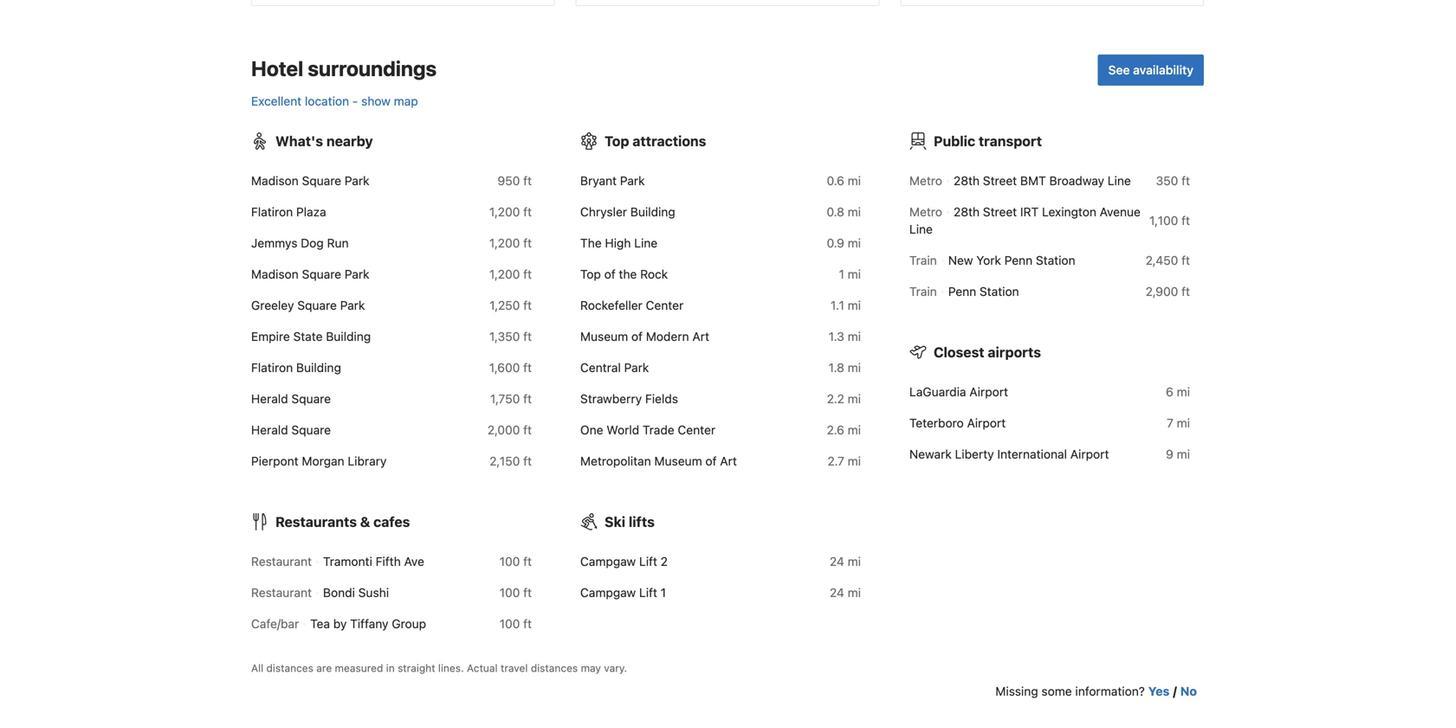 Task type: locate. For each thing, give the bounding box(es) containing it.
building down the empire state building
[[296, 361, 341, 375]]

1 vertical spatial herald
[[251, 423, 288, 437]]

of for museum
[[632, 330, 643, 344]]

rockefeller
[[581, 298, 643, 313]]

2 campgaw from the top
[[581, 586, 636, 600]]

0 vertical spatial 100 ft
[[500, 555, 532, 569]]

0 vertical spatial 1
[[839, 267, 845, 281]]

station down york
[[980, 284, 1020, 299]]

1 horizontal spatial station
[[1036, 253, 1076, 268]]

/
[[1174, 685, 1177, 699]]

park up the empire state building
[[340, 298, 365, 313]]

building up the high line on the top of the page
[[631, 205, 676, 219]]

mi for chrysler building
[[848, 205, 861, 219]]

1 vertical spatial 28th
[[954, 205, 980, 219]]

top for top attractions
[[605, 133, 629, 149]]

28th for 28th street bmt broadway line
[[954, 174, 980, 188]]

2 restaurant from the top
[[251, 586, 312, 600]]

map
[[394, 94, 418, 108]]

of left the
[[605, 267, 616, 281]]

one
[[581, 423, 604, 437]]

madison
[[251, 174, 299, 188], [251, 267, 299, 281]]

0 horizontal spatial station
[[980, 284, 1020, 299]]

0 vertical spatial 24 mi
[[830, 555, 861, 569]]

1 train from the top
[[910, 253, 937, 268]]

museum up central
[[581, 330, 628, 344]]

park for 1,250 ft
[[340, 298, 365, 313]]

square up pierpont morgan library
[[292, 423, 331, 437]]

1 vertical spatial building
[[326, 330, 371, 344]]

3 1,200 from the top
[[490, 267, 520, 281]]

vary.
[[604, 663, 627, 675]]

of
[[605, 267, 616, 281], [632, 330, 643, 344], [706, 454, 717, 469]]

no button
[[1181, 684, 1197, 701]]

trade
[[643, 423, 675, 437]]

madison square park up plaza
[[251, 174, 370, 188]]

penn right york
[[1005, 253, 1033, 268]]

campgaw down campgaw lift 2
[[581, 586, 636, 600]]

see availability
[[1109, 63, 1194, 77]]

2 vertical spatial 1,200 ft
[[490, 267, 532, 281]]

2 train from the top
[[910, 284, 937, 299]]

restaurant up cafe/bar
[[251, 586, 312, 600]]

1 horizontal spatial penn
[[1005, 253, 1033, 268]]

1 vertical spatial 1,200 ft
[[490, 236, 532, 250]]

1 horizontal spatial line
[[910, 222, 933, 236]]

1 vertical spatial museum
[[655, 454, 702, 469]]

herald up pierpont
[[251, 423, 288, 437]]

campgaw
[[581, 555, 636, 569], [581, 586, 636, 600]]

2 vertical spatial 1,200
[[490, 267, 520, 281]]

top down 'the'
[[581, 267, 601, 281]]

1 vertical spatial of
[[632, 330, 643, 344]]

2 1,200 ft from the top
[[490, 236, 532, 250]]

1 restaurant from the top
[[251, 555, 312, 569]]

28th inside 28th street irt lexington avenue line
[[954, 205, 980, 219]]

0 vertical spatial penn
[[1005, 253, 1033, 268]]

1 vertical spatial flatiron
[[251, 361, 293, 375]]

flatiron for flatiron plaza
[[251, 205, 293, 219]]

herald square up pierpont
[[251, 423, 331, 437]]

24 for campgaw lift 2
[[830, 555, 845, 569]]

street inside 28th street irt lexington avenue line
[[983, 205, 1017, 219]]

2 vertical spatial airport
[[1071, 447, 1110, 462]]

lift down campgaw lift 2
[[639, 586, 658, 600]]

1 vertical spatial madison square park
[[251, 267, 370, 281]]

1 madison from the top
[[251, 174, 299, 188]]

empire
[[251, 330, 290, 344]]

central park
[[581, 361, 649, 375]]

2 vertical spatial 100 ft
[[500, 617, 532, 632]]

street for bmt
[[983, 174, 1017, 188]]

28th for 28th street irt lexington avenue line
[[954, 205, 980, 219]]

square for 1,200 ft
[[302, 267, 341, 281]]

2 28th from the top
[[954, 205, 980, 219]]

park for 1,200 ft
[[345, 267, 370, 281]]

penn down new
[[949, 284, 977, 299]]

herald square for 1,750 ft
[[251, 392, 331, 406]]

0 vertical spatial station
[[1036, 253, 1076, 268]]

bmt
[[1021, 174, 1047, 188]]

1 100 ft from the top
[[500, 555, 532, 569]]

restaurant for bondi sushi
[[251, 586, 312, 600]]

1 madison square park from the top
[[251, 174, 370, 188]]

1 vertical spatial 100
[[500, 586, 520, 600]]

2,000
[[488, 423, 520, 437]]

dog
[[301, 236, 324, 250]]

2 madison from the top
[[251, 267, 299, 281]]

madison down jemmys
[[251, 267, 299, 281]]

availability
[[1134, 63, 1194, 77]]

2 street from the top
[[983, 205, 1017, 219]]

1 vertical spatial madison
[[251, 267, 299, 281]]

0 vertical spatial madison square park
[[251, 174, 370, 188]]

laguardia
[[910, 385, 967, 399]]

0 vertical spatial of
[[605, 267, 616, 281]]

1 metro from the top
[[910, 174, 943, 188]]

1 vertical spatial 100 ft
[[500, 586, 532, 600]]

irt
[[1021, 205, 1039, 219]]

2 vertical spatial building
[[296, 361, 341, 375]]

28th up new
[[954, 205, 980, 219]]

mi for newark liberty international airport
[[1177, 447, 1191, 462]]

strawberry
[[581, 392, 642, 406]]

2.2 mi
[[827, 392, 861, 406]]

2 100 ft from the top
[[500, 586, 532, 600]]

0 vertical spatial street
[[983, 174, 1017, 188]]

1,200 for run
[[490, 236, 520, 250]]

line right high
[[634, 236, 658, 250]]

top for top of the rock
[[581, 267, 601, 281]]

what's
[[276, 133, 323, 149]]

flatiron plaza
[[251, 205, 326, 219]]

1,200 ft
[[490, 205, 532, 219], [490, 236, 532, 250], [490, 267, 532, 281]]

line up avenue
[[1108, 174, 1131, 188]]

all
[[251, 663, 264, 675]]

0 horizontal spatial penn
[[949, 284, 977, 299]]

flatiron up jemmys
[[251, 205, 293, 219]]

2.6
[[827, 423, 845, 437]]

1 down 2
[[661, 586, 666, 600]]

mi for the high line
[[848, 236, 861, 250]]

0.6
[[827, 174, 845, 188]]

bryant park
[[581, 174, 645, 188]]

world
[[607, 423, 640, 437]]

mi for top of the rock
[[848, 267, 861, 281]]

chrysler
[[581, 205, 627, 219]]

1 horizontal spatial of
[[632, 330, 643, 344]]

campgaw for campgaw lift 1
[[581, 586, 636, 600]]

madison up flatiron plaza
[[251, 174, 299, 188]]

square down the flatiron building
[[292, 392, 331, 406]]

0 vertical spatial 28th
[[954, 174, 980, 188]]

distances left may on the left
[[531, 663, 578, 675]]

campgaw up campgaw lift 1
[[581, 555, 636, 569]]

24 mi for 2
[[830, 555, 861, 569]]

broadway
[[1050, 174, 1105, 188]]

1 vertical spatial street
[[983, 205, 1017, 219]]

1 horizontal spatial art
[[720, 454, 737, 469]]

1,350 ft
[[490, 330, 532, 344]]

0 vertical spatial 100
[[500, 555, 520, 569]]

penn
[[1005, 253, 1033, 268], [949, 284, 977, 299]]

2.7 mi
[[828, 454, 861, 469]]

line right 0.9 mi
[[910, 222, 933, 236]]

mi for metropolitan museum of art
[[848, 454, 861, 469]]

1 horizontal spatial museum
[[655, 454, 702, 469]]

1 horizontal spatial top
[[605, 133, 629, 149]]

1 vertical spatial train
[[910, 284, 937, 299]]

park down nearby
[[345, 174, 370, 188]]

0 vertical spatial top
[[605, 133, 629, 149]]

0 vertical spatial flatiron
[[251, 205, 293, 219]]

2 horizontal spatial of
[[706, 454, 717, 469]]

1 down 0.9 mi
[[839, 267, 845, 281]]

1 herald from the top
[[251, 392, 288, 406]]

of down one world trade center
[[706, 454, 717, 469]]

0 vertical spatial 1,200 ft
[[490, 205, 532, 219]]

0 vertical spatial museum
[[581, 330, 628, 344]]

street left the irt
[[983, 205, 1017, 219]]

1 vertical spatial 24 mi
[[830, 586, 861, 600]]

madison for 950 ft
[[251, 174, 299, 188]]

lift for 1
[[639, 586, 658, 600]]

1 vertical spatial campgaw
[[581, 586, 636, 600]]

1 vertical spatial lift
[[639, 586, 658, 600]]

0 vertical spatial building
[[631, 205, 676, 219]]

lift left 2
[[639, 555, 658, 569]]

1 street from the top
[[983, 174, 1017, 188]]

new
[[949, 253, 974, 268]]

park up chrysler building
[[620, 174, 645, 188]]

0 vertical spatial 24
[[830, 555, 845, 569]]

line inside 28th street irt lexington avenue line
[[910, 222, 933, 236]]

1 vertical spatial restaurant
[[251, 586, 312, 600]]

2 24 from the top
[[830, 586, 845, 600]]

7 mi
[[1167, 416, 1191, 430]]

0 horizontal spatial top
[[581, 267, 601, 281]]

lifts
[[629, 514, 655, 531]]

airport for teterboro airport
[[967, 416, 1006, 430]]

1 campgaw from the top
[[581, 555, 636, 569]]

madison square park down dog
[[251, 267, 370, 281]]

square up the empire state building
[[297, 298, 337, 313]]

greeley square park
[[251, 298, 365, 313]]

herald square down the flatiron building
[[251, 392, 331, 406]]

are
[[317, 663, 332, 675]]

2 metro from the top
[[910, 205, 943, 219]]

24 for campgaw lift 1
[[830, 586, 845, 600]]

3 1,200 ft from the top
[[490, 267, 532, 281]]

center right the trade
[[678, 423, 716, 437]]

28th down the public
[[954, 174, 980, 188]]

cafes
[[374, 514, 410, 531]]

24
[[830, 555, 845, 569], [830, 586, 845, 600]]

airport up liberty
[[967, 416, 1006, 430]]

fields
[[645, 392, 678, 406]]

1 100 from the top
[[500, 555, 520, 569]]

street left bmt
[[983, 174, 1017, 188]]

herald down the flatiron building
[[251, 392, 288, 406]]

hotel
[[251, 56, 303, 80]]

the high line
[[581, 236, 658, 250]]

top
[[605, 133, 629, 149], [581, 267, 601, 281]]

2 horizontal spatial line
[[1108, 174, 1131, 188]]

building right state on the top left of page
[[326, 330, 371, 344]]

restaurant down restaurants
[[251, 555, 312, 569]]

liberty
[[955, 447, 994, 462]]

herald for 2,000 ft
[[251, 423, 288, 437]]

1 1,200 ft from the top
[[490, 205, 532, 219]]

metro
[[910, 174, 943, 188], [910, 205, 943, 219]]

museum of modern art
[[581, 330, 710, 344]]

0 vertical spatial herald square
[[251, 392, 331, 406]]

1 28th from the top
[[954, 174, 980, 188]]

museum down the trade
[[655, 454, 702, 469]]

square for 1,750 ft
[[292, 392, 331, 406]]

1 1,200 from the top
[[490, 205, 520, 219]]

the
[[581, 236, 602, 250]]

1 vertical spatial top
[[581, 267, 601, 281]]

1,200 ft for park
[[490, 267, 532, 281]]

1 vertical spatial 24
[[830, 586, 845, 600]]

airport right international
[[1071, 447, 1110, 462]]

0 horizontal spatial art
[[693, 330, 710, 344]]

0 vertical spatial campgaw
[[581, 555, 636, 569]]

restaurant for tramonti fifth ave
[[251, 555, 312, 569]]

park down run
[[345, 267, 370, 281]]

0 horizontal spatial line
[[634, 236, 658, 250]]

1.1 mi
[[831, 298, 861, 313]]

3 100 ft from the top
[[500, 617, 532, 632]]

1 vertical spatial station
[[980, 284, 1020, 299]]

0 vertical spatial 1,200
[[490, 205, 520, 219]]

flatiron
[[251, 205, 293, 219], [251, 361, 293, 375]]

6
[[1166, 385, 1174, 399]]

flatiron down empire
[[251, 361, 293, 375]]

metro for 28th street irt lexington avenue line
[[910, 205, 943, 219]]

2 distances from the left
[[531, 663, 578, 675]]

0 vertical spatial airport
[[970, 385, 1009, 399]]

0 horizontal spatial of
[[605, 267, 616, 281]]

herald square for 2,000 ft
[[251, 423, 331, 437]]

square for 950 ft
[[302, 174, 341, 188]]

tiffany
[[350, 617, 389, 632]]

1 vertical spatial 1
[[661, 586, 666, 600]]

2 vertical spatial 100
[[500, 617, 520, 632]]

park for 950 ft
[[345, 174, 370, 188]]

top of the rock
[[581, 267, 668, 281]]

park
[[345, 174, 370, 188], [620, 174, 645, 188], [345, 267, 370, 281], [340, 298, 365, 313], [624, 361, 649, 375]]

6 mi
[[1166, 385, 1191, 399]]

0.8 mi
[[827, 205, 861, 219]]

1 herald square from the top
[[251, 392, 331, 406]]

1 vertical spatial airport
[[967, 416, 1006, 430]]

2 24 mi from the top
[[830, 586, 861, 600]]

park up strawberry fields
[[624, 361, 649, 375]]

2 1,200 from the top
[[490, 236, 520, 250]]

3 100 from the top
[[500, 617, 520, 632]]

2 flatiron from the top
[[251, 361, 293, 375]]

tea
[[310, 617, 330, 632]]

square
[[302, 174, 341, 188], [302, 267, 341, 281], [297, 298, 337, 313], [292, 392, 331, 406], [292, 423, 331, 437]]

center up modern
[[646, 298, 684, 313]]

public transport
[[934, 133, 1042, 149]]

0 vertical spatial art
[[693, 330, 710, 344]]

art
[[693, 330, 710, 344], [720, 454, 737, 469]]

0 horizontal spatial distances
[[266, 663, 314, 675]]

1 lift from the top
[[639, 555, 658, 569]]

station down 28th street irt lexington avenue line
[[1036, 253, 1076, 268]]

square up plaza
[[302, 174, 341, 188]]

2 madison square park from the top
[[251, 267, 370, 281]]

jemmys dog run
[[251, 236, 349, 250]]

top up bryant park
[[605, 133, 629, 149]]

0 vertical spatial restaurant
[[251, 555, 312, 569]]

950
[[498, 174, 520, 188]]

100 for tiffany
[[500, 617, 520, 632]]

airport
[[970, 385, 1009, 399], [967, 416, 1006, 430], [1071, 447, 1110, 462]]

square down dog
[[302, 267, 341, 281]]

0 vertical spatial metro
[[910, 174, 943, 188]]

1 24 from the top
[[830, 555, 845, 569]]

1 24 mi from the top
[[830, 555, 861, 569]]

train left penn station
[[910, 284, 937, 299]]

closest airports
[[934, 344, 1042, 361]]

1 flatiron from the top
[[251, 205, 293, 219]]

of left modern
[[632, 330, 643, 344]]

0 vertical spatial lift
[[639, 555, 658, 569]]

1 horizontal spatial distances
[[531, 663, 578, 675]]

2 herald from the top
[[251, 423, 288, 437]]

2 lift from the top
[[639, 586, 658, 600]]

1 vertical spatial metro
[[910, 205, 943, 219]]

1 horizontal spatial 1
[[839, 267, 845, 281]]

distances right all
[[266, 663, 314, 675]]

1 vertical spatial art
[[720, 454, 737, 469]]

airport down closest airports
[[970, 385, 1009, 399]]

100 ft
[[500, 555, 532, 569], [500, 586, 532, 600], [500, 617, 532, 632]]

lift for 2
[[639, 555, 658, 569]]

1 vertical spatial herald square
[[251, 423, 331, 437]]

tea by tiffany group
[[310, 617, 426, 632]]

1 vertical spatial 1,200
[[490, 236, 520, 250]]

madison for 1,200 ft
[[251, 267, 299, 281]]

0 vertical spatial madison
[[251, 174, 299, 188]]

station
[[1036, 253, 1076, 268], [980, 284, 1020, 299]]

herald
[[251, 392, 288, 406], [251, 423, 288, 437]]

avenue
[[1100, 205, 1141, 219]]

2 vertical spatial of
[[706, 454, 717, 469]]

lines.
[[438, 663, 464, 675]]

0 vertical spatial train
[[910, 253, 937, 268]]

0 vertical spatial center
[[646, 298, 684, 313]]

2 herald square from the top
[[251, 423, 331, 437]]

0 vertical spatial herald
[[251, 392, 288, 406]]

train left new
[[910, 253, 937, 268]]

straight
[[398, 663, 435, 675]]



Task type: describe. For each thing, give the bounding box(es) containing it.
1 distances from the left
[[266, 663, 314, 675]]

missing
[[996, 685, 1039, 699]]

28th street bmt broadway line
[[954, 174, 1131, 188]]

1,100 ft
[[1150, 213, 1191, 228]]

ave
[[404, 555, 424, 569]]

square for 2,000 ft
[[292, 423, 331, 437]]

sushi
[[358, 586, 389, 600]]

mi for museum of modern art
[[848, 330, 861, 344]]

bryant
[[581, 174, 617, 188]]

teterboro
[[910, 416, 964, 430]]

&
[[360, 514, 370, 531]]

excellent
[[251, 94, 302, 108]]

state
[[293, 330, 323, 344]]

1,750 ft
[[490, 392, 532, 406]]

airports
[[988, 344, 1042, 361]]

9 mi
[[1166, 447, 1191, 462]]

some
[[1042, 685, 1072, 699]]

see availability button
[[1098, 54, 1204, 86]]

train for new york penn station
[[910, 253, 937, 268]]

train for penn station
[[910, 284, 937, 299]]

morgan
[[302, 454, 345, 469]]

greeley
[[251, 298, 294, 313]]

mi for bryant park
[[848, 174, 861, 188]]

square for 1,250 ft
[[297, 298, 337, 313]]

9
[[1166, 447, 1174, 462]]

run
[[327, 236, 349, 250]]

mi for one world trade center
[[848, 423, 861, 437]]

1 vertical spatial penn
[[949, 284, 977, 299]]

newark
[[910, 447, 952, 462]]

one world trade center
[[581, 423, 716, 437]]

flatiron building
[[251, 361, 341, 375]]

location
[[305, 94, 349, 108]]

building for flatiron building
[[296, 361, 341, 375]]

tramonti fifth ave
[[323, 555, 424, 569]]

the
[[619, 267, 637, 281]]

1,600
[[489, 361, 520, 375]]

what's nearby
[[276, 133, 373, 149]]

1,200 for park
[[490, 267, 520, 281]]

strawberry fields
[[581, 392, 678, 406]]

surroundings
[[308, 56, 437, 80]]

0 horizontal spatial 1
[[661, 586, 666, 600]]

mi for strawberry fields
[[848, 392, 861, 406]]

yes button
[[1149, 684, 1170, 701]]

metropolitan
[[581, 454, 651, 469]]

laguardia airport
[[910, 385, 1009, 399]]

2,150 ft
[[490, 454, 532, 469]]

attractions
[[633, 133, 707, 149]]

2
[[661, 555, 668, 569]]

1 vertical spatial center
[[678, 423, 716, 437]]

modern
[[646, 330, 689, 344]]

cafe/bar
[[251, 617, 299, 632]]

hotel surroundings
[[251, 56, 437, 80]]

art for metropolitan museum of art
[[720, 454, 737, 469]]

ski lifts
[[605, 514, 655, 531]]

madison square park for 1,200 ft
[[251, 267, 370, 281]]

may
[[581, 663, 601, 675]]

nearby
[[327, 133, 373, 149]]

restaurants
[[276, 514, 357, 531]]

by
[[333, 617, 347, 632]]

new york penn station
[[949, 253, 1076, 268]]

100 ft for tiffany
[[500, 617, 532, 632]]

newark liberty international airport
[[910, 447, 1110, 462]]

2 100 from the top
[[500, 586, 520, 600]]

mi for teterboro airport
[[1177, 416, 1191, 430]]

2,150
[[490, 454, 520, 469]]

mi for laguardia airport
[[1177, 385, 1191, 399]]

2,450 ft
[[1146, 253, 1191, 268]]

herald for 1,750 ft
[[251, 392, 288, 406]]

fifth
[[376, 555, 401, 569]]

mi for campgaw lift 2
[[848, 555, 861, 569]]

missing some information? yes / no
[[996, 685, 1197, 699]]

street for irt
[[983, 205, 1017, 219]]

1.1
[[831, 298, 845, 313]]

actual
[[467, 663, 498, 675]]

mi for central park
[[848, 361, 861, 375]]

ski
[[605, 514, 626, 531]]

1.3
[[829, 330, 845, 344]]

mi for rockefeller center
[[848, 298, 861, 313]]

metropolitan museum of art
[[581, 454, 737, 469]]

1,250 ft
[[490, 298, 532, 313]]

100 ft for ave
[[500, 555, 532, 569]]

0.9 mi
[[827, 236, 861, 250]]

tramonti
[[323, 555, 372, 569]]

of for top
[[605, 267, 616, 281]]

bondi sushi
[[323, 586, 389, 600]]

1,200 ft for run
[[490, 236, 532, 250]]

rock
[[640, 267, 668, 281]]

1,250
[[490, 298, 520, 313]]

library
[[348, 454, 387, 469]]

airport for laguardia airport
[[970, 385, 1009, 399]]

york
[[977, 253, 1002, 268]]

0.9
[[827, 236, 845, 250]]

0 horizontal spatial museum
[[581, 330, 628, 344]]

building for chrysler building
[[631, 205, 676, 219]]

1.8
[[829, 361, 845, 375]]

24 mi for 1
[[830, 586, 861, 600]]

jemmys
[[251, 236, 298, 250]]

2.6 mi
[[827, 423, 861, 437]]

information?
[[1076, 685, 1145, 699]]

art for museum of modern art
[[693, 330, 710, 344]]

restaurants & cafes
[[276, 514, 410, 531]]

teterboro airport
[[910, 416, 1006, 430]]

1,100
[[1150, 213, 1179, 228]]

100 for ave
[[500, 555, 520, 569]]

mi for campgaw lift 1
[[848, 586, 861, 600]]

madison square park for 950 ft
[[251, 174, 370, 188]]

flatiron for flatiron building
[[251, 361, 293, 375]]

1.8 mi
[[829, 361, 861, 375]]

campgaw for campgaw lift 2
[[581, 555, 636, 569]]

transport
[[979, 133, 1042, 149]]

metro for 28th street bmt broadway line
[[910, 174, 943, 188]]

1 mi
[[839, 267, 861, 281]]

see
[[1109, 63, 1130, 77]]

350 ft
[[1156, 174, 1191, 188]]

pierpont morgan library
[[251, 454, 387, 469]]

yes
[[1149, 685, 1170, 699]]

top attractions
[[605, 133, 707, 149]]



Task type: vqa. For each thing, say whether or not it's contained in the screenshot.
rightmost stay
no



